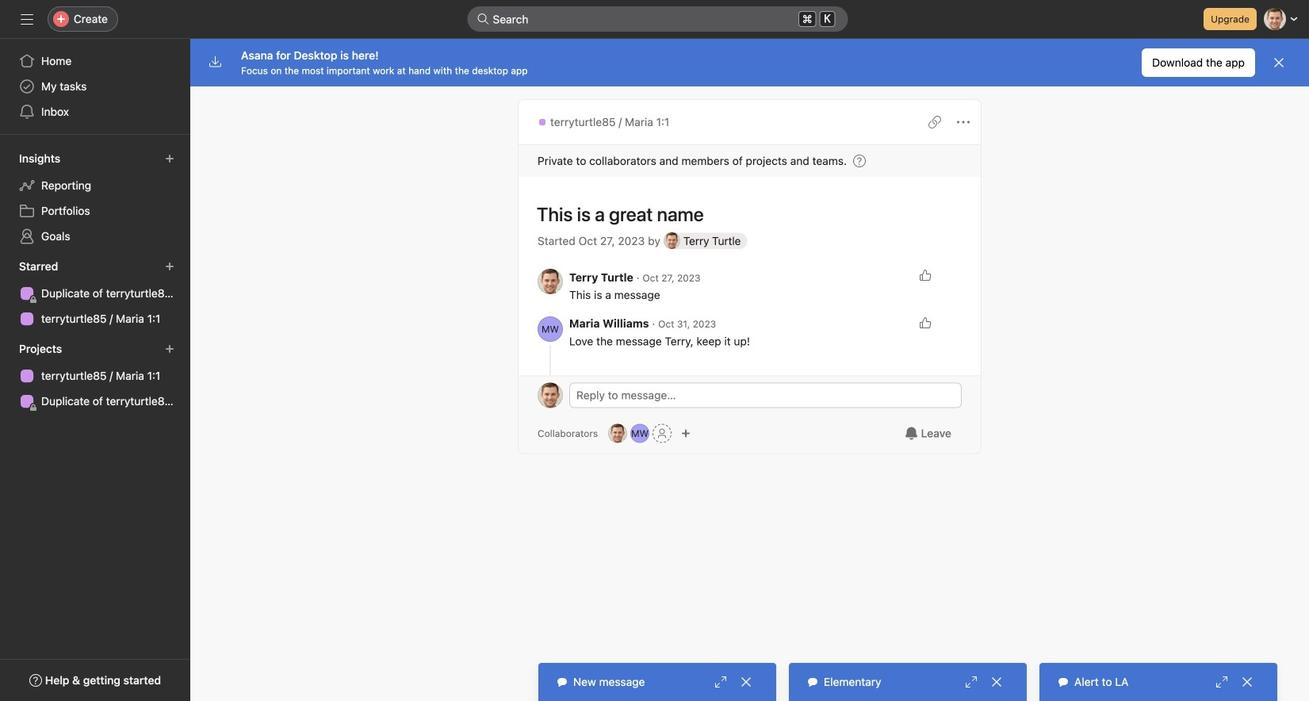 Task type: locate. For each thing, give the bounding box(es) containing it.
add or remove collaborators image
[[608, 424, 627, 443], [681, 429, 691, 438]]

close image right the expand new message icon
[[740, 676, 753, 688]]

1 horizontal spatial close image
[[991, 676, 1003, 688]]

add or remove collaborators image
[[631, 424, 650, 443]]

expand elementary image
[[965, 676, 978, 688]]

global element
[[0, 39, 190, 134]]

2 open user profile image from the top
[[538, 316, 563, 342]]

close image
[[740, 676, 753, 688], [991, 676, 1003, 688], [1241, 676, 1254, 688]]

0 likes. click to like this message comment image
[[919, 269, 932, 282]]

new insights image
[[165, 154, 174, 163]]

close image for expand alert to la icon
[[1241, 676, 1254, 688]]

dismiss image
[[1273, 56, 1286, 69]]

Search tasks, projects, and more text field
[[468, 6, 848, 32]]

Conversation Name text field
[[527, 196, 962, 232]]

1 open user profile image from the top
[[538, 269, 563, 294]]

0 vertical spatial open user profile image
[[538, 269, 563, 294]]

close image right expand elementary image
[[991, 676, 1003, 688]]

open user profile image
[[538, 269, 563, 294], [538, 316, 563, 342]]

2 close image from the left
[[991, 676, 1003, 688]]

None field
[[468, 6, 848, 32]]

open user profile image
[[538, 383, 563, 408]]

1 close image from the left
[[740, 676, 753, 688]]

1 horizontal spatial add or remove collaborators image
[[681, 429, 691, 438]]

add or remove collaborators image left add or remove collaborators icon
[[608, 424, 627, 443]]

0 horizontal spatial close image
[[740, 676, 753, 688]]

3 close image from the left
[[1241, 676, 1254, 688]]

2 horizontal spatial close image
[[1241, 676, 1254, 688]]

close image for expand elementary image
[[991, 676, 1003, 688]]

close image right expand alert to la icon
[[1241, 676, 1254, 688]]

1 vertical spatial open user profile image
[[538, 316, 563, 342]]

add or remove collaborators image right add or remove collaborators icon
[[681, 429, 691, 438]]



Task type: describe. For each thing, give the bounding box(es) containing it.
projects element
[[0, 335, 190, 417]]

copy link image
[[929, 116, 941, 128]]

more actions image
[[957, 116, 970, 128]]

insights element
[[0, 144, 190, 252]]

expand alert to la image
[[1216, 676, 1229, 688]]

open user profile image for 0 likes. click to like this message comment image
[[538, 269, 563, 294]]

0 horizontal spatial add or remove collaborators image
[[608, 424, 627, 443]]

prominent image
[[477, 13, 490, 25]]

open user profile image for 0 likes. click to like this message comment icon
[[538, 316, 563, 342]]

expand new message image
[[715, 676, 727, 688]]

close image for the expand new message icon
[[740, 676, 753, 688]]

0 likes. click to like this message comment image
[[919, 316, 932, 329]]

hide sidebar image
[[21, 13, 33, 25]]

starred element
[[0, 252, 190, 335]]



Task type: vqa. For each thing, say whether or not it's contained in the screenshot.
the Starred element
yes



